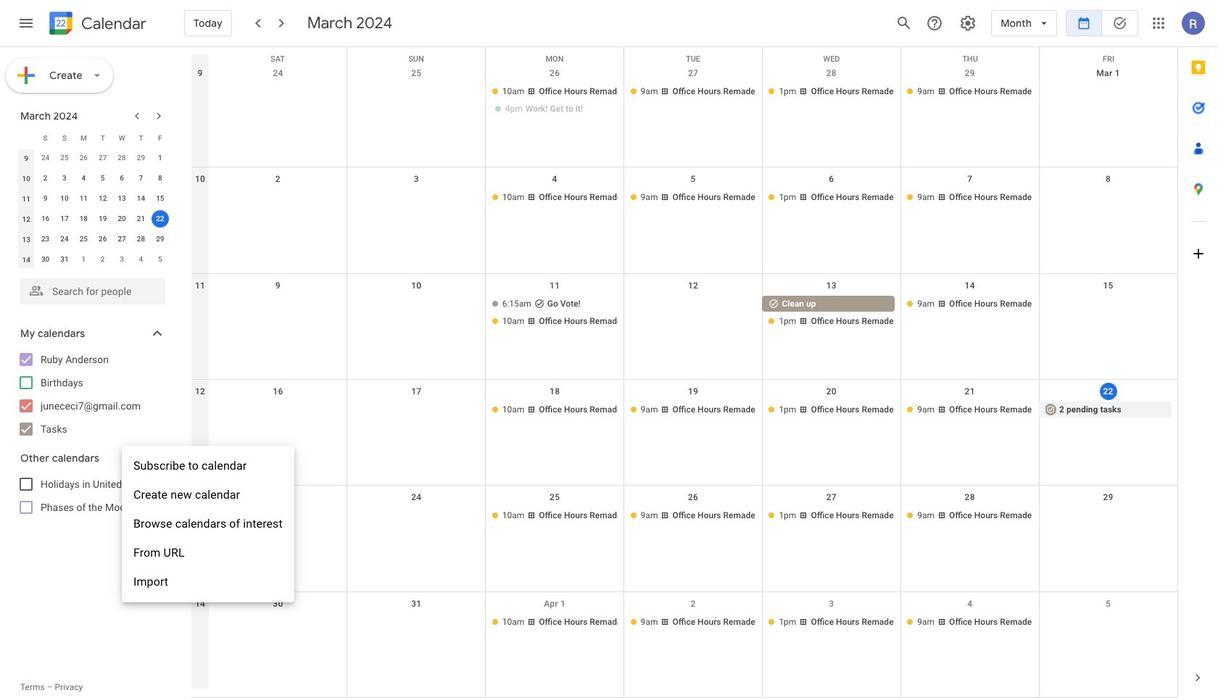 Task type: locate. For each thing, give the bounding box(es) containing it.
5 element
[[94, 170, 111, 187]]

10 element
[[56, 190, 73, 207]]

april 5 element
[[151, 251, 169, 268]]

1 element
[[151, 149, 169, 167]]

21 element
[[132, 210, 150, 228]]

9 element
[[37, 190, 54, 207]]

settings menu image
[[960, 15, 977, 32]]

20 element
[[113, 210, 131, 228]]

heading
[[78, 15, 146, 32]]

row group
[[17, 148, 170, 270]]

29 element
[[151, 231, 169, 248]]

16 element
[[37, 210, 54, 228]]

19 element
[[94, 210, 111, 228]]

february 28 element
[[113, 149, 131, 167]]

3 element
[[56, 170, 73, 187]]

28 element
[[132, 231, 150, 248]]

27 element
[[113, 231, 131, 248]]

column header
[[17, 128, 36, 148]]

23 element
[[37, 231, 54, 248]]

Search for people text field
[[29, 279, 157, 305]]

add calendars. menu
[[122, 446, 294, 603]]

april 4 element
[[132, 251, 150, 268]]

calendar element
[[46, 9, 146, 41]]

15 element
[[151, 190, 169, 207]]

6 element
[[113, 170, 131, 187]]

31 element
[[56, 251, 73, 268]]

8 element
[[151, 170, 169, 187]]

14 element
[[132, 190, 150, 207]]

26 element
[[94, 231, 111, 248]]

24 element
[[56, 231, 73, 248]]

march 2024 grid
[[14, 128, 170, 270]]

cell inside row group
[[151, 209, 170, 229]]

30 element
[[37, 251, 54, 268]]

None search field
[[0, 273, 180, 305]]

22, today element
[[151, 210, 169, 228]]

february 24 element
[[37, 149, 54, 167]]

row
[[192, 47, 1178, 69], [192, 62, 1178, 168], [17, 128, 170, 148], [17, 148, 170, 168], [192, 168, 1178, 274], [17, 168, 170, 189], [17, 189, 170, 209], [17, 209, 170, 229], [17, 229, 170, 250], [17, 250, 170, 270], [192, 274, 1178, 380], [192, 380, 1178, 486], [192, 486, 1178, 592], [192, 592, 1178, 699]]

main drawer image
[[17, 15, 35, 32]]

tab list
[[1179, 47, 1219, 658]]

grid
[[192, 47, 1178, 699]]

february 25 element
[[56, 149, 73, 167]]

2 element
[[37, 170, 54, 187]]

cell
[[209, 83, 347, 118], [347, 83, 486, 118], [486, 83, 624, 118], [1040, 83, 1178, 118], [209, 190, 347, 207], [347, 190, 486, 207], [1040, 190, 1178, 207], [151, 209, 170, 229], [209, 296, 347, 331], [347, 296, 486, 331], [486, 296, 624, 331], [624, 296, 763, 331], [763, 296, 901, 331], [1040, 296, 1178, 331], [209, 402, 347, 419], [347, 402, 486, 419], [209, 508, 347, 525], [347, 508, 486, 525], [1040, 508, 1178, 525], [209, 614, 347, 632], [347, 614, 486, 632], [1040, 614, 1178, 632]]

4 element
[[75, 170, 92, 187]]



Task type: describe. For each thing, give the bounding box(es) containing it.
heading inside calendar element
[[78, 15, 146, 32]]

my calendars list
[[3, 348, 180, 441]]

april 3 element
[[113, 251, 131, 268]]

17 element
[[56, 210, 73, 228]]

february 27 element
[[94, 149, 111, 167]]

add other calendars image
[[126, 451, 141, 465]]

row group inside march 2024 grid
[[17, 148, 170, 270]]

february 29 element
[[132, 149, 150, 167]]

7 element
[[132, 170, 150, 187]]

april 1 element
[[75, 251, 92, 268]]

25 element
[[75, 231, 92, 248]]

18 element
[[75, 210, 92, 228]]

other calendars list
[[3, 473, 180, 519]]

12 element
[[94, 190, 111, 207]]

column header inside march 2024 grid
[[17, 128, 36, 148]]

february 26 element
[[75, 149, 92, 167]]

april 2 element
[[94, 251, 111, 268]]

11 element
[[75, 190, 92, 207]]

13 element
[[113, 190, 131, 207]]



Task type: vqa. For each thing, say whether or not it's contained in the screenshot.
THE 7PM
no



